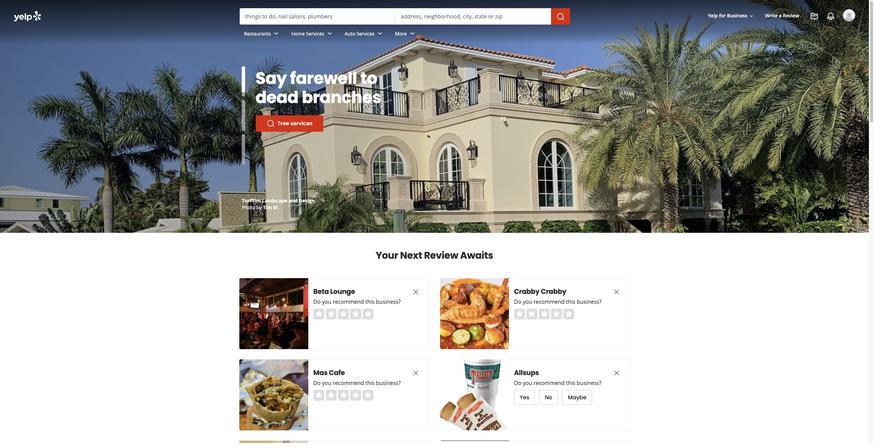 Task type: locate. For each thing, give the bounding box(es) containing it.
1 horizontal spatial services
[[357, 30, 375, 37]]

24 chevron down v2 image right more
[[408, 30, 417, 38]]

your next review awaits
[[376, 249, 493, 262]]

None field
[[245, 13, 390, 20], [401, 13, 546, 20]]

(no rating) image down cafe
[[313, 390, 373, 401]]

Find text field
[[245, 13, 390, 20]]

do you recommend this business? for crabby
[[514, 298, 602, 306]]

lounge
[[330, 287, 355, 296]]

yelp for business
[[708, 12, 748, 19]]

recommend down the crabby crabby link
[[534, 298, 565, 306]]

maybe button
[[562, 390, 592, 405]]

this for lounge
[[365, 298, 375, 306]]

(no rating) image
[[313, 309, 373, 320], [514, 309, 574, 320], [313, 390, 373, 401]]

do you recommend this business? for lounge
[[313, 298, 401, 306]]

1 none field from the left
[[245, 13, 390, 20]]

design
[[299, 197, 315, 204]]

no
[[545, 394, 552, 401]]

do you recommend this business? down the crabby crabby link
[[514, 298, 602, 306]]

you for mas
[[322, 379, 331, 387]]

dismiss card image
[[412, 288, 420, 296], [613, 288, 621, 296], [613, 369, 621, 377]]

None radio
[[313, 309, 324, 320], [363, 309, 373, 320], [539, 309, 550, 320], [551, 309, 562, 320], [313, 390, 324, 401], [326, 390, 337, 401], [338, 390, 349, 401], [350, 390, 361, 401], [363, 390, 373, 401], [313, 309, 324, 320], [363, 309, 373, 320], [539, 309, 550, 320], [551, 309, 562, 320], [313, 390, 324, 401], [326, 390, 337, 401], [338, 390, 349, 401], [350, 390, 361, 401], [363, 390, 373, 401]]

this down beta lounge link
[[365, 298, 375, 306]]

crabby
[[514, 287, 540, 296], [541, 287, 567, 296]]

do down beta at the left of the page
[[313, 298, 321, 306]]

mas cafe link
[[313, 368, 399, 378]]

rating element down lounge
[[313, 309, 373, 320]]

do down the crabby crabby
[[514, 298, 521, 306]]

you down beta at the left of the page
[[322, 298, 331, 306]]

0 horizontal spatial none field
[[245, 13, 390, 20]]

do for beta
[[313, 298, 321, 306]]

tim
[[263, 204, 272, 211]]

services for auto services
[[357, 30, 375, 37]]

do down mas
[[313, 379, 321, 387]]

turftim landscape and design link
[[242, 197, 315, 204]]

2 none field from the left
[[401, 13, 546, 20]]

None search field
[[240, 8, 572, 25]]

1 24 chevron down v2 image from the left
[[272, 30, 280, 38]]

beta
[[313, 287, 329, 296]]

2 24 chevron down v2 image from the left
[[408, 30, 417, 38]]

yelp
[[708, 12, 718, 19]]

do you recommend this business?
[[313, 298, 401, 306], [514, 298, 602, 306], [313, 379, 401, 387], [514, 379, 602, 387]]

do
[[313, 298, 321, 306], [514, 298, 521, 306], [313, 379, 321, 387], [514, 379, 521, 387]]

you down the crabby crabby
[[523, 298, 532, 306]]

recommend
[[333, 298, 364, 306], [534, 298, 565, 306], [333, 379, 364, 387], [534, 379, 565, 387]]

24 chevron down v2 image inside auto services link
[[376, 30, 384, 38]]

1 horizontal spatial none field
[[401, 13, 546, 20]]

this
[[365, 298, 375, 306], [566, 298, 576, 306], [365, 379, 375, 387], [566, 379, 576, 387]]

24 chevron down v2 image for auto services
[[376, 30, 384, 38]]

1 vertical spatial review
[[424, 249, 458, 262]]

1 24 chevron down v2 image from the left
[[376, 30, 384, 38]]

crabby crabby link
[[514, 287, 600, 296]]

explore banner section banner
[[0, 0, 869, 233]]

none search field containing yelp for business
[[0, 0, 869, 51]]

you for crabby
[[523, 298, 532, 306]]

tree services link
[[256, 115, 323, 132]]

0 horizontal spatial review
[[424, 249, 458, 262]]

do for mas
[[313, 379, 321, 387]]

24 chevron down v2 image for more
[[408, 30, 417, 38]]

services
[[306, 30, 324, 37], [357, 30, 375, 37]]

review right next
[[424, 249, 458, 262]]

do you recommend this business? down beta lounge link
[[313, 298, 401, 306]]

rating element down the crabby crabby
[[514, 309, 574, 320]]

do down allsups
[[514, 379, 521, 387]]

restaurants link
[[239, 25, 286, 44]]

photo of mas cafe image
[[239, 360, 308, 431]]

None radio
[[326, 309, 337, 320], [338, 309, 349, 320], [350, 309, 361, 320], [514, 309, 525, 320], [526, 309, 537, 320], [563, 309, 574, 320], [326, 309, 337, 320], [338, 309, 349, 320], [350, 309, 361, 320], [514, 309, 525, 320], [526, 309, 537, 320], [563, 309, 574, 320]]

24 chevron down v2 image right restaurants
[[272, 30, 280, 38]]

auto services
[[345, 30, 375, 37]]

business
[[727, 12, 748, 19]]

24 chevron down v2 image right auto services
[[376, 30, 384, 38]]

write
[[765, 12, 778, 19]]

rating element
[[313, 309, 373, 320], [514, 309, 574, 320], [313, 390, 373, 401]]

recommend down allsups link
[[534, 379, 565, 387]]

0 horizontal spatial 24 chevron down v2 image
[[376, 30, 384, 38]]

say
[[256, 67, 287, 90]]

24 chevron down v2 image inside more link
[[408, 30, 417, 38]]

24 chevron down v2 image left auto
[[326, 30, 334, 38]]

services right home
[[306, 30, 324, 37]]

business? for lounge
[[376, 298, 401, 306]]

business? down mas cafe link
[[376, 379, 401, 387]]

0 horizontal spatial 24 chevron down v2 image
[[272, 30, 280, 38]]

write a review
[[765, 12, 800, 19]]

2 services from the left
[[357, 30, 375, 37]]

review right a
[[783, 12, 800, 19]]

this down the crabby crabby link
[[566, 298, 576, 306]]

0 horizontal spatial crabby
[[514, 287, 540, 296]]

photo of hope plumbing image
[[440, 441, 509, 443]]

2 24 chevron down v2 image from the left
[[326, 30, 334, 38]]

recommend down mas cafe link
[[333, 379, 364, 387]]

yelp for business button
[[705, 10, 757, 22]]

24 chevron down v2 image inside 'home services' link
[[326, 30, 334, 38]]

more
[[395, 30, 407, 37]]

1 services from the left
[[306, 30, 324, 37]]

and
[[289, 197, 298, 204]]

business? down the crabby crabby link
[[577, 298, 602, 306]]

1 horizontal spatial 24 chevron down v2 image
[[408, 30, 417, 38]]

rating element for cafe
[[313, 390, 373, 401]]

(no rating) image down lounge
[[313, 309, 373, 320]]

this down mas cafe link
[[365, 379, 375, 387]]

services right auto
[[357, 30, 375, 37]]

(no rating) image down the crabby crabby
[[514, 309, 574, 320]]

awaits
[[460, 249, 493, 262]]

(no rating) image for crabby
[[514, 309, 574, 320]]

you
[[322, 298, 331, 306], [523, 298, 532, 306], [322, 379, 331, 387], [523, 379, 532, 387]]

1 horizontal spatial review
[[783, 12, 800, 19]]

24 chevron down v2 image
[[272, 30, 280, 38], [326, 30, 334, 38]]

auto
[[345, 30, 355, 37]]

review
[[783, 12, 800, 19], [424, 249, 458, 262]]

0 vertical spatial review
[[783, 12, 800, 19]]

review inside "user actions" element
[[783, 12, 800, 19]]

None search field
[[0, 0, 869, 51]]

24 chevron down v2 image
[[376, 30, 384, 38], [408, 30, 417, 38]]

1 horizontal spatial crabby
[[541, 287, 567, 296]]

no button
[[539, 390, 558, 405]]

business?
[[376, 298, 401, 306], [577, 298, 602, 306], [376, 379, 401, 387], [577, 379, 602, 387]]

16 chevron down v2 image
[[749, 13, 754, 19]]

rating element down cafe
[[313, 390, 373, 401]]

by
[[256, 204, 262, 211]]

24 search v2 image
[[267, 120, 275, 128]]

business categories element
[[239, 25, 856, 44]]

business? down beta lounge link
[[376, 298, 401, 306]]

do you recommend this business? down mas cafe link
[[313, 379, 401, 387]]

recommend down lounge
[[333, 298, 364, 306]]

you down mas cafe
[[322, 379, 331, 387]]

tim m. link
[[263, 204, 279, 211]]

1 horizontal spatial 24 chevron down v2 image
[[326, 30, 334, 38]]

business? for crabby
[[577, 298, 602, 306]]

24 chevron down v2 image inside the restaurants link
[[272, 30, 280, 38]]

photo of allsups image
[[440, 360, 509, 431]]

you for beta
[[322, 298, 331, 306]]

0 horizontal spatial services
[[306, 30, 324, 37]]

m.
[[273, 204, 279, 211]]

turftim
[[242, 197, 261, 204]]



Task type: describe. For each thing, give the bounding box(es) containing it.
restaurants
[[244, 30, 271, 37]]

business? up maybe at right bottom
[[577, 379, 602, 387]]

none search field inside search field
[[240, 8, 572, 25]]

allsups link
[[514, 368, 600, 378]]

tyler b. image
[[843, 9, 856, 22]]

rating element for crabby
[[514, 309, 574, 320]]

beta lounge
[[313, 287, 355, 296]]

tree services
[[277, 120, 312, 127]]

2 crabby from the left
[[541, 287, 567, 296]]

this for crabby
[[566, 298, 576, 306]]

user actions element
[[703, 9, 865, 51]]

home services link
[[286, 25, 339, 44]]

crabby crabby
[[514, 287, 567, 296]]

maybe
[[568, 394, 587, 401]]

this for cafe
[[365, 379, 375, 387]]

do you recommend this business? for cafe
[[313, 379, 401, 387]]

photo of carmelina's image
[[239, 441, 308, 443]]

next
[[400, 249, 422, 262]]

cafe
[[329, 368, 345, 378]]

branches
[[302, 86, 381, 109]]

yes button
[[514, 390, 535, 405]]

review for a
[[783, 12, 800, 19]]

business? for cafe
[[376, 379, 401, 387]]

beta lounge link
[[313, 287, 399, 296]]

(no rating) image for lounge
[[313, 309, 373, 320]]

home services
[[291, 30, 324, 37]]

dismiss card image for lounge
[[412, 288, 420, 296]]

you down allsups
[[523, 379, 532, 387]]

recommend for lounge
[[333, 298, 364, 306]]

search image
[[557, 12, 565, 21]]

say farewell to dead branches
[[256, 67, 381, 109]]

dismiss card image
[[412, 369, 420, 377]]

a
[[779, 12, 782, 19]]

turftim landscape and design photo by tim m.
[[242, 197, 315, 211]]

mas
[[313, 368, 328, 378]]

allsups
[[514, 368, 539, 378]]

mas cafe
[[313, 368, 345, 378]]

none field find
[[245, 13, 390, 20]]

services
[[290, 120, 312, 127]]

yes
[[520, 394, 529, 401]]

1 crabby from the left
[[514, 287, 540, 296]]

photo of beta lounge image
[[239, 278, 308, 349]]

none field near
[[401, 13, 546, 20]]

your
[[376, 249, 398, 262]]

Near text field
[[401, 13, 546, 20]]

tree
[[277, 120, 289, 127]]

farewell
[[290, 67, 357, 90]]

dead
[[256, 86, 299, 109]]

photo
[[242, 204, 255, 211]]

recommend for cafe
[[333, 379, 364, 387]]

review for next
[[424, 249, 458, 262]]

to
[[360, 67, 377, 90]]

services for home services
[[306, 30, 324, 37]]

do you recommend this business? down allsups link
[[514, 379, 602, 387]]

rating element for lounge
[[313, 309, 373, 320]]

24 chevron down v2 image for home services
[[326, 30, 334, 38]]

do for crabby
[[514, 298, 521, 306]]

for
[[719, 12, 726, 19]]

24 chevron down v2 image for restaurants
[[272, 30, 280, 38]]

dismiss card image for crabby
[[613, 288, 621, 296]]

projects image
[[810, 12, 819, 20]]

home
[[291, 30, 305, 37]]

recommend for crabby
[[534, 298, 565, 306]]

write a review link
[[763, 10, 802, 22]]

more link
[[390, 25, 422, 44]]

notifications image
[[827, 12, 835, 20]]

select slide image
[[242, 62, 245, 93]]

this up maybe button on the bottom right
[[566, 379, 576, 387]]

auto services link
[[339, 25, 390, 44]]

landscape
[[262, 197, 287, 204]]

photo of crabby crabby image
[[440, 278, 509, 349]]

(no rating) image for cafe
[[313, 390, 373, 401]]



Task type: vqa. For each thing, say whether or not it's contained in the screenshot.
'business?' corresponding to Lounge
yes



